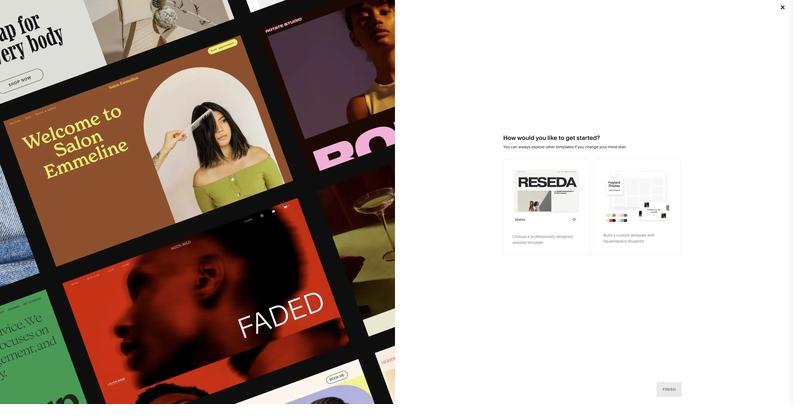 Task type: locate. For each thing, give the bounding box(es) containing it.
0 horizontal spatial popular
[[167, 172, 189, 179]]

you right if on the top right
[[578, 145, 585, 150]]

services up business
[[308, 83, 323, 88]]

choose a professionally designed website template
[[513, 235, 574, 245]]

0 vertical spatial designs
[[248, 75, 263, 80]]

1 horizontal spatial you
[[578, 145, 585, 150]]

store
[[188, 75, 198, 80]]

online
[[176, 75, 187, 80]]

your
[[600, 145, 608, 150]]

build a custom template with squarespace blueprint button
[[595, 159, 681, 255]]

& right media
[[355, 91, 357, 96]]

0 vertical spatial you
[[536, 134, 547, 142]]

travel
[[342, 75, 353, 80]]

real estate & properties link
[[342, 116, 390, 121]]

community & non-profits link
[[285, 100, 336, 104]]

food link
[[285, 108, 300, 113]]

28 template matches
[[167, 154, 206, 159]]

with inside make any template yours with ease.
[[206, 43, 234, 60]]

1 horizontal spatial a
[[614, 233, 616, 238]]

& left non-
[[307, 100, 310, 104]]

photography
[[228, 100, 251, 104]]

popular designs (28) link
[[209, 154, 248, 159]]

0 horizontal spatial a
[[528, 235, 530, 239]]

0 vertical spatial popular
[[234, 75, 248, 80]]

type
[[167, 66, 175, 70]]

popular down template
[[167, 172, 189, 179]]

how would you like to get started?
[[504, 134, 601, 142]]

0 vertical spatial 28
[[167, 154, 172, 159]]

0 horizontal spatial services
[[176, 132, 191, 137]]

any
[[206, 29, 229, 46]]

photography link
[[228, 100, 257, 104]]

media & podcasts
[[342, 91, 374, 96]]

how
[[504, 134, 516, 142]]

travel link
[[342, 75, 358, 80]]

0 horizontal spatial with
[[206, 43, 234, 60]]

& left cv
[[245, 116, 247, 121]]

1 vertical spatial with
[[648, 233, 655, 238]]

template inside make any template yours with ease.
[[232, 29, 291, 46]]

yours
[[167, 43, 203, 60]]

2 horizontal spatial popular
[[234, 75, 248, 80]]

2 vertical spatial popular
[[167, 172, 189, 179]]

build
[[604, 233, 613, 238]]

a right choose
[[528, 235, 530, 239]]

popular up the 'all templates'
[[234, 75, 248, 80]]

0 vertical spatial template
[[232, 29, 291, 46]]

one page
[[176, 116, 193, 120]]

a up squarespace
[[614, 233, 616, 238]]

with inside build a custom template with squarespace blueprint
[[648, 233, 655, 238]]

mind
[[609, 145, 618, 150]]

popular for popular designs templates ( 28 )
[[167, 172, 189, 179]]

2 vertical spatial template
[[528, 240, 544, 245]]

with
[[206, 43, 234, 60], [648, 233, 655, 238]]

0 horizontal spatial template
[[232, 29, 291, 46]]

2 vertical spatial designs
[[191, 172, 214, 179]]

art & design
[[228, 91, 250, 96]]

popular
[[234, 75, 248, 80], [209, 154, 223, 159], [167, 172, 189, 179]]

build a custom template with squarespace blueprint
[[604, 233, 655, 244]]

professional services
[[285, 83, 323, 88]]

blueprint
[[629, 239, 645, 244]]

like
[[548, 134, 558, 142]]

pazari element
[[484, 185, 623, 365]]

0 horizontal spatial 28
[[167, 154, 172, 159]]

media
[[342, 91, 354, 96]]

templates promo image image
[[0, 0, 395, 405]]

degraw element
[[168, 185, 307, 371]]

services
[[308, 83, 323, 88], [176, 132, 191, 137]]

1 horizontal spatial with
[[648, 233, 655, 238]]

squarespace
[[604, 239, 628, 244]]

services down courses
[[176, 132, 191, 137]]

a
[[614, 233, 616, 238], [528, 235, 530, 239]]

&
[[234, 91, 237, 96], [355, 91, 357, 96], [307, 100, 310, 104], [241, 108, 243, 113], [245, 116, 247, 121], [363, 116, 366, 121]]

events link
[[342, 100, 360, 104]]

designs left "(28)"
[[224, 154, 240, 159]]

get
[[566, 134, 576, 142]]

28
[[167, 154, 172, 159], [248, 172, 254, 179]]

2 horizontal spatial template
[[631, 233, 647, 238]]

pazari image
[[484, 185, 623, 365]]

health
[[228, 108, 240, 113]]

restaurants
[[342, 83, 364, 88]]

1 horizontal spatial popular
[[209, 154, 223, 159]]

(
[[246, 172, 248, 179]]

0 horizontal spatial designs
[[191, 172, 214, 179]]

custom
[[617, 233, 630, 238]]

personal & cv link
[[228, 116, 259, 121]]

template
[[232, 29, 291, 46], [631, 233, 647, 238], [528, 240, 544, 245]]

designs for popular designs (28)
[[224, 154, 240, 159]]

0 vertical spatial with
[[206, 43, 234, 60]]

health & beauty
[[228, 108, 256, 113]]

a inside build a custom template with squarespace blueprint
[[614, 233, 616, 238]]

profits
[[319, 100, 331, 104]]

website
[[513, 240, 527, 245]]

28 left template
[[167, 154, 172, 159]]

a inside 'choose a professionally designed website template'
[[528, 235, 530, 239]]

1 vertical spatial you
[[578, 145, 585, 150]]

finish
[[663, 388, 676, 393]]

& for health
[[241, 108, 243, 113]]

1 horizontal spatial services
[[308, 83, 323, 88]]

properties
[[367, 116, 385, 121]]

products button
[[347, 0, 374, 22]]

designs up all templates link
[[248, 75, 263, 80]]

& for art
[[234, 91, 237, 96]]

art & design link
[[228, 91, 256, 96]]

community
[[285, 100, 306, 104]]

designed
[[557, 235, 574, 239]]

weddings link
[[342, 108, 366, 113]]

choose
[[513, 235, 527, 239]]

& for media
[[355, 91, 357, 96]]

& right estate
[[363, 116, 366, 121]]

2 horizontal spatial designs
[[248, 75, 263, 80]]

& right art on the left of the page
[[234, 91, 237, 96]]

1 vertical spatial designs
[[224, 154, 240, 159]]

1 vertical spatial template
[[631, 233, 647, 238]]

1 horizontal spatial template
[[528, 240, 544, 245]]

you up explore
[[536, 134, 547, 142]]

designs
[[248, 75, 263, 80], [224, 154, 240, 159], [191, 172, 214, 179]]

squarespace logo image
[[11, 6, 74, 15]]

designs down matches
[[191, 172, 214, 179]]

1 horizontal spatial designs
[[224, 154, 240, 159]]

0 horizontal spatial you
[[536, 134, 547, 142]]

other
[[546, 145, 556, 150]]

popular for popular designs
[[234, 75, 248, 80]]

1 vertical spatial popular
[[209, 154, 223, 159]]

1 vertical spatial 28
[[248, 172, 254, 179]]

personal & cv
[[228, 116, 253, 121]]

events
[[342, 100, 354, 104]]

design
[[238, 91, 250, 96]]

28 down "(28)"
[[248, 172, 254, 179]]

all templates
[[228, 83, 252, 88]]

& right health
[[241, 108, 243, 113]]

popular right matches
[[209, 154, 223, 159]]

squarespace blueprint entry card image
[[604, 168, 672, 224]]



Task type: describe. For each thing, give the bounding box(es) containing it.
fashion link
[[285, 75, 305, 80]]

log             in link
[[770, 8, 784, 13]]

designs for popular designs
[[248, 75, 263, 80]]

real
[[342, 116, 350, 121]]

template
[[173, 154, 189, 159]]

log
[[770, 8, 779, 13]]

popular designs (28)
[[209, 154, 248, 159]]

if
[[575, 145, 577, 150]]

with for template
[[648, 233, 655, 238]]

local business
[[285, 91, 312, 96]]

popular designs link
[[228, 75, 263, 80]]

entertainment
[[285, 116, 310, 121]]

non-
[[310, 100, 319, 104]]

template inside build a custom template with squarespace blueprint
[[631, 233, 647, 238]]

estate
[[351, 116, 362, 121]]

podcasts
[[358, 91, 374, 96]]

scheduling
[[176, 107, 196, 112]]

a for professionally
[[528, 235, 530, 239]]

local business link
[[285, 91, 317, 96]]

degraw
[[167, 377, 187, 382]]

can
[[511, 145, 518, 150]]

(28)
[[241, 154, 248, 159]]

degraw image
[[168, 185, 307, 371]]

& for personal
[[245, 116, 247, 121]]

personal
[[228, 116, 244, 121]]

food
[[285, 108, 295, 113]]

popular designs templates ( 28 )
[[167, 172, 256, 179]]

template store entry card image
[[513, 168, 581, 225]]

all
[[228, 83, 233, 88]]

popular for popular designs (28)
[[209, 154, 223, 159]]

change
[[586, 145, 599, 150]]

would
[[518, 134, 535, 142]]

lusaka
[[325, 377, 343, 382]]

choose a professionally designed website template button
[[504, 159, 590, 255]]

template inside 'choose a professionally designed website template'
[[528, 240, 544, 245]]

real estate & properties
[[342, 116, 385, 121]]

fashion
[[285, 75, 299, 80]]

online store
[[176, 75, 198, 80]]

make any template yours with ease.
[[167, 29, 294, 60]]

memberships
[[176, 91, 200, 96]]

local
[[285, 91, 295, 96]]

you can always explore other templates if you change your mind later.
[[504, 145, 627, 150]]

blog
[[176, 99, 184, 104]]

a for custom
[[614, 233, 616, 238]]

started?
[[577, 134, 601, 142]]

page
[[184, 116, 193, 120]]

)
[[254, 172, 256, 179]]

matches
[[190, 154, 206, 159]]

restaurants link
[[342, 83, 369, 88]]

courses
[[176, 124, 190, 128]]

later.
[[619, 145, 627, 150]]

professional services link
[[285, 83, 329, 88]]

entertainment link
[[285, 116, 316, 121]]

lusaka element
[[326, 185, 465, 371]]

portfolio
[[176, 83, 190, 88]]

weddings
[[342, 108, 361, 113]]

make
[[167, 29, 203, 46]]

1 horizontal spatial 28
[[248, 172, 254, 179]]

lusaka image
[[326, 185, 465, 371]]

cv
[[248, 116, 253, 121]]

0 vertical spatial templates
[[385, 8, 408, 13]]

templates
[[556, 145, 574, 150]]

1 vertical spatial templates
[[234, 83, 252, 88]]

art
[[228, 91, 234, 96]]

1 vertical spatial services
[[176, 132, 191, 137]]

in
[[780, 8, 784, 13]]

to
[[559, 134, 565, 142]]

designs for popular designs templates ( 28 )
[[191, 172, 214, 179]]

finish button
[[657, 383, 682, 398]]

always
[[519, 145, 531, 150]]

squarespace logo link
[[11, 6, 165, 15]]

0 vertical spatial services
[[308, 83, 323, 88]]

health & beauty link
[[228, 108, 262, 113]]

with for yours
[[206, 43, 234, 60]]

& for community
[[307, 100, 310, 104]]

beauty
[[244, 108, 256, 113]]

2 vertical spatial templates
[[215, 172, 244, 179]]

one
[[176, 116, 183, 120]]

professionally
[[531, 235, 556, 239]]

media & podcasts link
[[342, 91, 380, 96]]

community & non-profits
[[285, 100, 331, 104]]

products
[[347, 8, 369, 13]]

professional
[[285, 83, 307, 88]]

you
[[504, 145, 510, 150]]



Task type: vqa. For each thing, say whether or not it's contained in the screenshot.
Degraw element
yes



